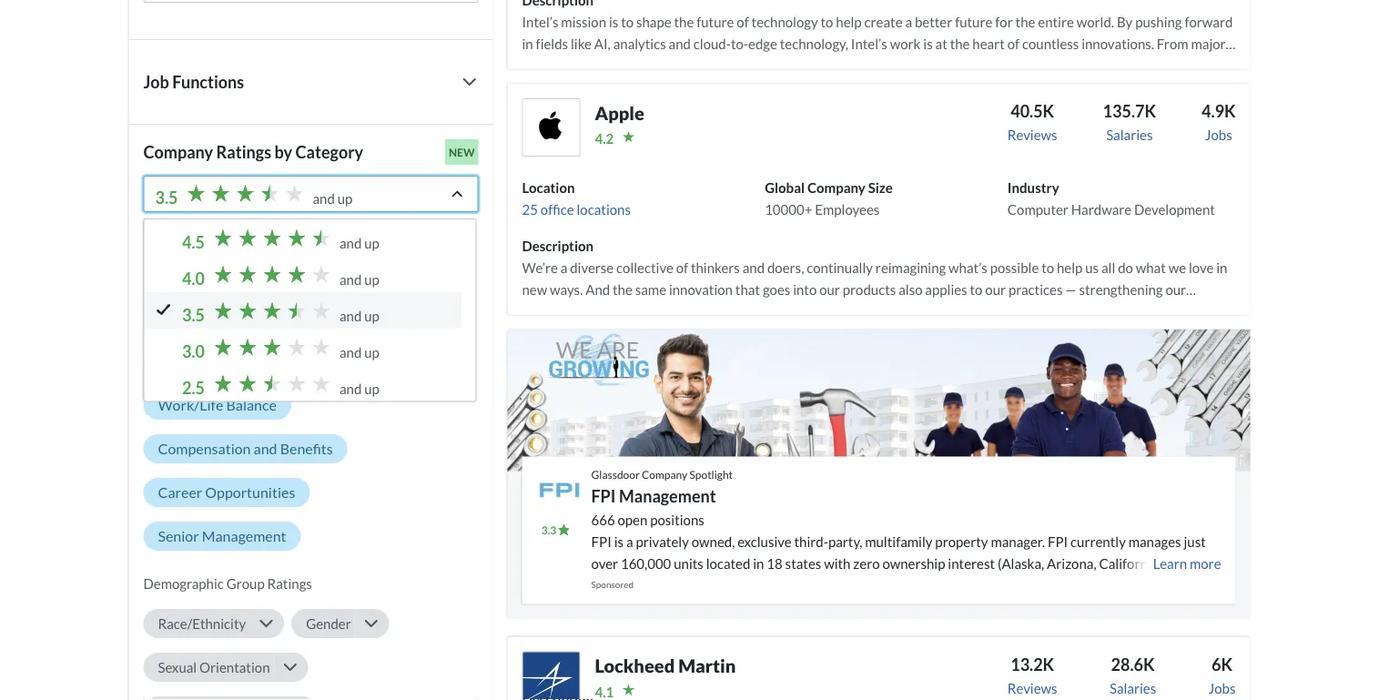 Task type: describe. For each thing, give the bounding box(es) containing it.
industry
[[1008, 179, 1059, 196]]

jobs for apple
[[1205, 126, 1232, 143]]

40.5k
[[1011, 101, 1054, 121]]

career
[[158, 483, 202, 501]]

global company size 10000+ employees
[[765, 179, 893, 218]]

industry computer hardware development
[[1008, 179, 1215, 218]]

work/life balance
[[158, 396, 277, 414]]

senior management
[[158, 527, 286, 545]]

compensation and benefits
[[158, 440, 333, 457]]

culture & values
[[158, 352, 265, 370]]

values
[[223, 352, 265, 370]]

jobs for lockheed martin
[[1209, 680, 1236, 696]]

diversity
[[301, 352, 360, 370]]

locations
[[577, 201, 631, 218]]

work/life balance button
[[143, 390, 291, 420]]

gender
[[306, 615, 351, 632]]

6k jobs
[[1209, 654, 1236, 696]]

positions
[[650, 511, 705, 528]]

job
[[143, 72, 169, 92]]

group
[[226, 575, 265, 592]]

balance
[[226, 396, 277, 414]]

28.6k salaries
[[1110, 654, 1156, 696]]

location 25 office locations
[[522, 179, 631, 218]]

reviews for lockheed martin
[[1008, 680, 1058, 696]]

career opportunities
[[158, 483, 295, 501]]

overall rating
[[158, 265, 249, 283]]

apple image
[[522, 98, 580, 157]]

only
[[186, 226, 213, 242]]

by
[[274, 142, 292, 162]]

culture
[[158, 352, 207, 370]]

workplace
[[143, 313, 209, 329]]

3.3
[[541, 524, 557, 537]]

10000+
[[765, 201, 812, 218]]

management inside senior management button
[[202, 527, 286, 545]]

lockheed
[[595, 655, 675, 677]]

hardware
[[1071, 201, 1132, 218]]

lockheed martin
[[595, 655, 736, 677]]

& for diversity
[[363, 352, 373, 370]]

culture & values button
[[143, 347, 279, 376]]

size
[[868, 179, 893, 196]]

13.2k
[[1011, 654, 1054, 674]]

0 horizontal spatial 3.5
[[155, 187, 178, 207]]

666
[[591, 511, 615, 528]]

functions
[[172, 72, 244, 92]]

learn more link
[[1151, 552, 1221, 580]]

sexual
[[158, 659, 197, 675]]

4.1
[[595, 683, 614, 700]]

company for 10000+
[[808, 179, 866, 196]]

135.7k
[[1103, 101, 1156, 121]]

glassdoor company spotlight fpi management 666 open positions
[[591, 468, 733, 528]]

reviews for apple
[[1008, 126, 1058, 143]]

(select only 1)
[[143, 226, 227, 242]]

4.9k jobs
[[1202, 101, 1236, 143]]

compensation
[[158, 440, 251, 457]]

company ratings by category
[[143, 142, 363, 162]]

salaries for lockheed martin
[[1110, 680, 1156, 696]]



Task type: vqa. For each thing, say whether or not it's contained in the screenshot.
Orientation
yes



Task type: locate. For each thing, give the bounding box(es) containing it.
reviews down 13.2k
[[1008, 680, 1058, 696]]

and
[[313, 190, 335, 207], [339, 235, 361, 251], [339, 271, 361, 288], [339, 308, 361, 324], [339, 344, 361, 360], [339, 380, 361, 397], [254, 440, 277, 457]]

career opportunities button
[[143, 478, 310, 507]]

1 horizontal spatial company
[[642, 468, 688, 481]]

learn
[[1153, 555, 1187, 572]]

3.5 option
[[144, 291, 461, 329]]

& left inclusion
[[363, 352, 373, 370]]

development
[[1134, 201, 1215, 218]]

40.5k reviews
[[1008, 101, 1058, 143]]

category
[[295, 142, 363, 162]]

list box containing 3.5
[[143, 176, 478, 402]]

location
[[522, 179, 575, 196]]

company for fpi
[[642, 468, 688, 481]]

2 vertical spatial ratings
[[267, 575, 312, 592]]

ratings right factor
[[253, 313, 298, 329]]

company
[[143, 142, 213, 162], [808, 179, 866, 196], [642, 468, 688, 481]]

glassdoor
[[591, 468, 640, 481]]

28.6k
[[1111, 654, 1155, 674]]

learn more sponsored
[[591, 555, 1221, 590]]

2 & from the left
[[363, 352, 373, 370]]

list box
[[143, 176, 478, 402]]

spotlight
[[690, 468, 733, 481]]

jobs down 6k
[[1209, 680, 1236, 696]]

compensation and benefits button
[[143, 434, 348, 463]]

1 reviews from the top
[[1008, 126, 1058, 143]]

0 horizontal spatial company
[[143, 142, 213, 162]]

0 horizontal spatial &
[[210, 352, 220, 370]]

4.9k
[[1202, 101, 1236, 121]]

1 vertical spatial 3.5
[[182, 305, 204, 325]]

workplace factor ratings
[[143, 313, 298, 329]]

3.5 up 3.0
[[182, 305, 204, 325]]

salaries for apple
[[1106, 126, 1153, 143]]

1 vertical spatial ratings
[[253, 313, 298, 329]]

office
[[541, 201, 574, 218]]

1 vertical spatial jobs
[[1209, 680, 1236, 696]]

2 reviews from the top
[[1008, 680, 1058, 696]]

0 vertical spatial salaries
[[1106, 126, 1153, 143]]

senior management button
[[143, 522, 301, 551]]

work/life
[[158, 396, 223, 414]]

jobs
[[1205, 126, 1232, 143], [1209, 680, 1236, 696]]

fpi
[[591, 486, 616, 506]]

13.2k reviews
[[1008, 654, 1058, 696]]

management up the positions
[[619, 486, 716, 506]]

1 vertical spatial reviews
[[1008, 680, 1058, 696]]

reviews
[[1008, 126, 1058, 143], [1008, 680, 1058, 696]]

and inside "button"
[[254, 440, 277, 457]]

jobs down 4.9k
[[1205, 126, 1232, 143]]

factor
[[211, 313, 251, 329]]

1 horizontal spatial management
[[619, 486, 716, 506]]

demographic
[[143, 575, 224, 592]]

up
[[337, 190, 353, 207], [364, 235, 379, 251], [364, 271, 379, 288], [364, 308, 379, 324], [364, 344, 379, 360], [364, 380, 379, 397]]

ratings right group
[[267, 575, 312, 592]]

rating
[[208, 265, 249, 283]]

6k
[[1212, 654, 1233, 674]]

1)
[[215, 226, 227, 242]]

3.5 up (select
[[155, 187, 178, 207]]

and up inside the 3.5 option
[[339, 308, 379, 324]]

sponsored
[[591, 579, 634, 590]]

description
[[522, 238, 594, 254]]

company left spotlight
[[642, 468, 688, 481]]

& right 3.0
[[210, 352, 220, 370]]

jobs inside 4.9k jobs
[[1205, 126, 1232, 143]]

25 office locations link
[[522, 201, 631, 218]]

inclusion
[[376, 352, 433, 370]]

1 horizontal spatial &
[[363, 352, 373, 370]]

company inside "glassdoor company spotlight fpi management 666 open positions"
[[642, 468, 688, 481]]

1 vertical spatial salaries
[[1110, 680, 1156, 696]]

(select
[[143, 226, 184, 242]]

company inside global company size 10000+ employees
[[808, 179, 866, 196]]

new
[[449, 145, 475, 158]]

1 vertical spatial company
[[808, 179, 866, 196]]

ratings for group
[[267, 575, 312, 592]]

1 & from the left
[[210, 352, 220, 370]]

ratings for factor
[[253, 313, 298, 329]]

ratings left by
[[216, 142, 271, 162]]

ratings
[[216, 142, 271, 162], [253, 313, 298, 329], [267, 575, 312, 592]]

race/ethnicity
[[158, 615, 246, 632]]

opportunities
[[205, 483, 295, 501]]

3.0
[[182, 341, 204, 361]]

benefits
[[280, 440, 333, 457]]

lockheed martin image
[[522, 652, 580, 700]]

0 vertical spatial management
[[619, 486, 716, 506]]

2 vertical spatial company
[[642, 468, 688, 481]]

company down job functions
[[143, 142, 213, 162]]

job functions
[[143, 72, 244, 92]]

and up
[[313, 190, 353, 207], [339, 235, 379, 251], [339, 271, 379, 288], [339, 308, 379, 324], [339, 344, 379, 360], [339, 380, 379, 397]]

salaries down 28.6k
[[1110, 680, 1156, 696]]

senior
[[158, 527, 199, 545]]

job functions button
[[143, 69, 478, 95]]

salaries
[[1106, 126, 1153, 143], [1110, 680, 1156, 696]]

1 horizontal spatial 3.5
[[182, 305, 204, 325]]

0 vertical spatial reviews
[[1008, 126, 1058, 143]]

4.0
[[182, 268, 204, 289]]

employees
[[815, 201, 880, 218]]

salaries down 135.7k
[[1106, 126, 1153, 143]]

company up the employees
[[808, 179, 866, 196]]

2.5
[[182, 378, 204, 398]]

1 vertical spatial management
[[202, 527, 286, 545]]

overall
[[158, 265, 205, 283]]

3.5 inside option
[[182, 305, 204, 325]]

& for culture
[[210, 352, 220, 370]]

demographic group ratings
[[143, 575, 312, 592]]

0 vertical spatial company
[[143, 142, 213, 162]]

0 vertical spatial 3.5
[[155, 187, 178, 207]]

orientation
[[199, 659, 270, 675]]

management down opportunities
[[202, 527, 286, 545]]

and inside the 3.5 option
[[339, 308, 361, 324]]

apple
[[595, 102, 645, 124]]

None field
[[143, 0, 478, 10]]

&
[[210, 352, 220, 370], [363, 352, 373, 370]]

0 vertical spatial jobs
[[1205, 126, 1232, 143]]

salaries inside 135.7k salaries
[[1106, 126, 1153, 143]]

0 vertical spatial ratings
[[216, 142, 271, 162]]

martin
[[678, 655, 736, 677]]

up inside the 3.5 option
[[364, 308, 379, 324]]

global
[[765, 179, 805, 196]]

135.7k salaries
[[1103, 101, 1156, 143]]

0 horizontal spatial management
[[202, 527, 286, 545]]

diversity & inclusion
[[301, 352, 433, 370]]

more
[[1190, 555, 1221, 572]]

overall rating button
[[143, 259, 264, 289]]

diversity & inclusion button
[[287, 347, 448, 376]]

management inside "glassdoor company spotlight fpi management 666 open positions"
[[619, 486, 716, 506]]

2 horizontal spatial company
[[808, 179, 866, 196]]

25
[[522, 201, 538, 218]]

reviews down 40.5k
[[1008, 126, 1058, 143]]

computer
[[1008, 201, 1069, 218]]

4.5
[[182, 232, 204, 252]]

sexual orientation
[[158, 659, 270, 675]]



